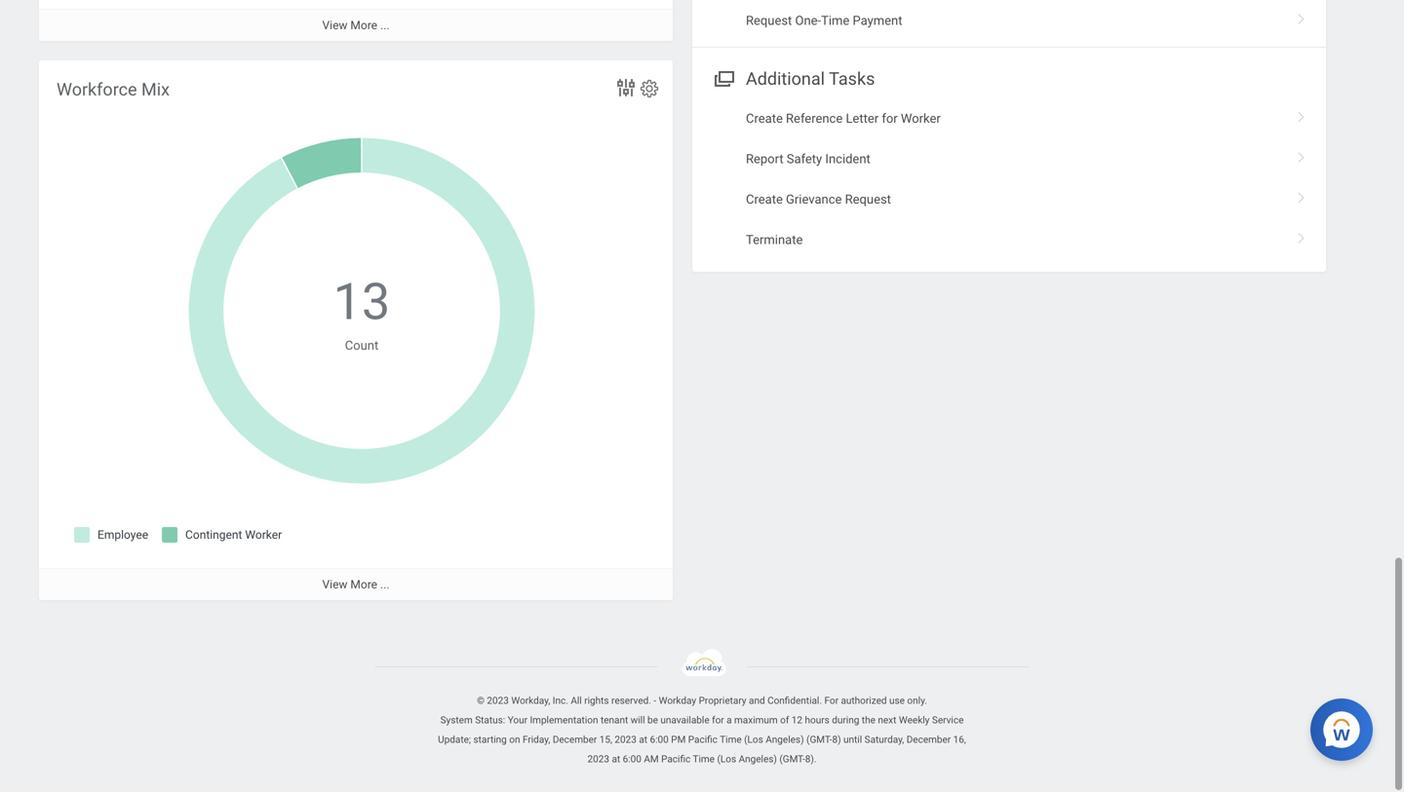 Task type: locate. For each thing, give the bounding box(es) containing it.
for right letter
[[882, 111, 898, 126]]

system
[[440, 715, 473, 727]]

chevron right image for payment
[[1289, 7, 1314, 26]]

view for first view more ... link from the top of the page
[[322, 19, 348, 32]]

request down incident
[[845, 192, 891, 207]]

time down 'a'
[[720, 734, 742, 746]]

configure and view chart data image
[[614, 76, 638, 99]]

create
[[746, 111, 783, 126], [746, 192, 783, 207]]

chevron right image
[[1289, 185, 1314, 205], [1289, 226, 1314, 245]]

for left 'a'
[[712, 715, 724, 727]]

count
[[345, 338, 379, 353]]

0 vertical spatial chevron right image
[[1289, 7, 1314, 26]]

2023
[[487, 695, 509, 707], [615, 734, 637, 746], [588, 754, 609, 766]]

view
[[322, 19, 348, 32], [322, 578, 348, 592]]

1 horizontal spatial (gmt-
[[806, 734, 832, 746]]

footer containing © 2023 workday, inc. all rights reserved. - workday proprietary and confidential. for authorized use only. system status: your implementation tenant will be unavailable for a maximum of 12 hours during the next weekly service update; starting on friday, december 15, 2023 at 6:00 pm pacific time (los angeles) (gmt-8) until saturday, december 16, 2023 at 6:00 am pacific time (los angeles) (gmt-8).
[[0, 649, 1404, 769]]

2 vertical spatial chevron right image
[[1289, 145, 1314, 164]]

0 horizontal spatial 2023
[[487, 695, 509, 707]]

reserved.
[[611, 695, 651, 707]]

1 vertical spatial more
[[350, 578, 377, 592]]

(gmt-
[[806, 734, 832, 746], [779, 754, 805, 766]]

...
[[380, 19, 390, 32], [380, 578, 390, 592]]

(gmt- down the 12
[[779, 754, 805, 766]]

1 vertical spatial for
[[712, 715, 724, 727]]

for
[[882, 111, 898, 126], [712, 715, 724, 727]]

6:00 left am
[[623, 754, 642, 766]]

... for 1st view more ... link from the bottom of the page
[[380, 578, 390, 592]]

1 vertical spatial view more ...
[[322, 578, 390, 592]]

december down implementation
[[553, 734, 597, 746]]

be
[[647, 715, 658, 727]]

1 ... from the top
[[380, 19, 390, 32]]

0 horizontal spatial (gmt-
[[779, 754, 805, 766]]

chevron right image for terminate
[[1289, 226, 1314, 245]]

1 vertical spatial view
[[322, 578, 348, 592]]

2 horizontal spatial time
[[821, 13, 850, 28]]

report safety incident
[[746, 152, 871, 166]]

angeles)
[[766, 734, 804, 746], [739, 754, 777, 766]]

pacific down 'pm'
[[661, 754, 691, 766]]

december down weekly at the bottom right
[[907, 734, 951, 746]]

chevron right image for create grievance request
[[1289, 185, 1314, 205]]

1 create from the top
[[746, 111, 783, 126]]

0 vertical spatial more
[[350, 19, 377, 32]]

starting
[[473, 734, 507, 746]]

1 vertical spatial chevron right image
[[1289, 105, 1314, 124]]

2 ... from the top
[[380, 578, 390, 592]]

pm
[[671, 734, 686, 746]]

0 vertical spatial chevron right image
[[1289, 185, 1314, 205]]

inc.
[[553, 695, 568, 707]]

1 vertical spatial view more ... link
[[39, 569, 673, 601]]

1 vertical spatial ...
[[380, 578, 390, 592]]

request one-time payment
[[746, 13, 902, 28]]

0 vertical spatial view more ...
[[322, 19, 390, 32]]

1 vertical spatial chevron right image
[[1289, 226, 1314, 245]]

2 view more ... from the top
[[322, 578, 390, 592]]

6:00
[[650, 734, 669, 746], [623, 754, 642, 766]]

0 vertical spatial (gmt-
[[806, 734, 832, 746]]

1 vertical spatial 6:00
[[623, 754, 642, 766]]

©
[[477, 695, 485, 707]]

2 view from the top
[[322, 578, 348, 592]]

1 horizontal spatial for
[[882, 111, 898, 126]]

time left the payment
[[821, 13, 850, 28]]

2 vertical spatial time
[[693, 754, 715, 766]]

1 horizontal spatial 2023
[[588, 754, 609, 766]]

footer
[[0, 649, 1404, 769]]

chevron right image inside request one-time payment link
[[1289, 7, 1314, 26]]

(los down 'a'
[[717, 754, 736, 766]]

0 vertical spatial 2023
[[487, 695, 509, 707]]

list containing create reference letter for worker
[[692, 99, 1326, 260]]

view more ... link
[[39, 9, 673, 41], [39, 569, 673, 601]]

report safety incident link
[[692, 139, 1326, 179]]

2 december from the left
[[907, 734, 951, 746]]

saturday,
[[865, 734, 904, 746]]

at
[[639, 734, 648, 746], [612, 754, 620, 766]]

1 vertical spatial pacific
[[661, 754, 691, 766]]

will
[[631, 715, 645, 727]]

chevron right image inside create grievance request link
[[1289, 185, 1314, 205]]

implementation
[[530, 715, 598, 727]]

2 chevron right image from the top
[[1289, 226, 1314, 245]]

view inside workforce mix element
[[322, 578, 348, 592]]

0 vertical spatial time
[[821, 13, 850, 28]]

2 horizontal spatial 2023
[[615, 734, 637, 746]]

(gmt- down hours
[[806, 734, 832, 746]]

2023 right the 15,
[[615, 734, 637, 746]]

chevron right image
[[1289, 7, 1314, 26], [1289, 105, 1314, 124], [1289, 145, 1314, 164]]

0 horizontal spatial for
[[712, 715, 724, 727]]

(los down the maximum
[[744, 734, 763, 746]]

1 december from the left
[[553, 734, 597, 746]]

view for 1st view more ... link from the bottom of the page
[[322, 578, 348, 592]]

request left one-
[[746, 13, 792, 28]]

pacific
[[688, 734, 718, 746], [661, 754, 691, 766]]

0 vertical spatial view
[[322, 19, 348, 32]]

chevron right image for for
[[1289, 105, 1314, 124]]

0 vertical spatial view more ... link
[[39, 9, 673, 41]]

1 horizontal spatial december
[[907, 734, 951, 746]]

1 vertical spatial create
[[746, 192, 783, 207]]

1 chevron right image from the top
[[1289, 7, 1314, 26]]

0 vertical spatial pacific
[[688, 734, 718, 746]]

0 horizontal spatial december
[[553, 734, 597, 746]]

2 chevron right image from the top
[[1289, 105, 1314, 124]]

0 vertical spatial angeles)
[[766, 734, 804, 746]]

service
[[932, 715, 964, 727]]

terminate link
[[692, 220, 1326, 260]]

december
[[553, 734, 597, 746], [907, 734, 951, 746]]

at down will
[[639, 734, 648, 746]]

create for create reference letter for worker
[[746, 111, 783, 126]]

of
[[780, 715, 789, 727]]

1 vertical spatial time
[[720, 734, 742, 746]]

create down report
[[746, 192, 783, 207]]

confidential.
[[767, 695, 822, 707]]

mix
[[141, 79, 170, 100]]

additional
[[746, 69, 825, 89]]

list
[[692, 99, 1326, 260]]

for
[[824, 695, 839, 707]]

view more ...
[[322, 19, 390, 32], [322, 578, 390, 592]]

create up report
[[746, 111, 783, 126]]

angeles) down of
[[766, 734, 804, 746]]

configure workforce mix image
[[639, 78, 660, 99]]

reference
[[786, 111, 843, 126]]

angeles) down the maximum
[[739, 754, 777, 766]]

at down the 15,
[[612, 754, 620, 766]]

on
[[509, 734, 520, 746]]

more
[[350, 19, 377, 32], [350, 578, 377, 592]]

time
[[821, 13, 850, 28], [720, 734, 742, 746], [693, 754, 715, 766]]

... inside workforce mix element
[[380, 578, 390, 592]]

use
[[889, 695, 905, 707]]

1 chevron right image from the top
[[1289, 185, 1314, 205]]

0 horizontal spatial time
[[693, 754, 715, 766]]

0 horizontal spatial at
[[612, 754, 620, 766]]

1 vertical spatial 2023
[[615, 734, 637, 746]]

0 vertical spatial create
[[746, 111, 783, 126]]

0 vertical spatial ...
[[380, 19, 390, 32]]

1 vertical spatial (los
[[717, 754, 736, 766]]

2 more from the top
[[350, 578, 377, 592]]

payment
[[853, 13, 902, 28]]

-
[[654, 695, 656, 707]]

6:00 left 'pm'
[[650, 734, 669, 746]]

safety
[[787, 152, 822, 166]]

(los
[[744, 734, 763, 746], [717, 754, 736, 766]]

2023 down the 15,
[[588, 754, 609, 766]]

proprietary
[[699, 695, 746, 707]]

1 vertical spatial request
[[845, 192, 891, 207]]

workforce mix element
[[39, 60, 673, 601]]

2023 right ©
[[487, 695, 509, 707]]

request
[[746, 13, 792, 28], [845, 192, 891, 207]]

0 horizontal spatial request
[[746, 13, 792, 28]]

view more ... inside workforce mix element
[[322, 578, 390, 592]]

1 vertical spatial (gmt-
[[779, 754, 805, 766]]

pacific right 'pm'
[[688, 734, 718, 746]]

2 view more ... link from the top
[[39, 569, 673, 601]]

1 horizontal spatial 6:00
[[650, 734, 669, 746]]

0 vertical spatial for
[[882, 111, 898, 126]]

authorized
[[841, 695, 887, 707]]

... for first view more ... link from the top of the page
[[380, 19, 390, 32]]

more inside workforce mix element
[[350, 578, 377, 592]]

create grievance request
[[746, 192, 891, 207]]

report
[[746, 152, 784, 166]]

2 create from the top
[[746, 192, 783, 207]]

your
[[508, 715, 528, 727]]

1 view from the top
[[322, 19, 348, 32]]

chevron right image inside terminate link
[[1289, 226, 1314, 245]]

3 chevron right image from the top
[[1289, 145, 1314, 164]]

the
[[862, 715, 876, 727]]

unavailable
[[661, 715, 710, 727]]

create for create grievance request
[[746, 192, 783, 207]]

a
[[727, 715, 732, 727]]

1 horizontal spatial at
[[639, 734, 648, 746]]

1 horizontal spatial time
[[720, 734, 742, 746]]

during
[[832, 715, 859, 727]]

0 vertical spatial at
[[639, 734, 648, 746]]

1 horizontal spatial request
[[845, 192, 891, 207]]

1 view more ... link from the top
[[39, 9, 673, 41]]

time down unavailable
[[693, 754, 715, 766]]

0 vertical spatial request
[[746, 13, 792, 28]]

request one-time payment link
[[692, 1, 1326, 41]]

8)
[[832, 734, 841, 746]]

tasks
[[829, 69, 875, 89]]

0 vertical spatial (los
[[744, 734, 763, 746]]

1 view more ... from the top
[[322, 19, 390, 32]]

chevron right image inside create reference letter for worker link
[[1289, 105, 1314, 124]]

rights
[[584, 695, 609, 707]]

8).
[[805, 754, 817, 766]]



Task type: vqa. For each thing, say whether or not it's contained in the screenshot.
SERVICE
yes



Task type: describe. For each thing, give the bounding box(es) containing it.
terminate
[[746, 233, 803, 247]]

maximum
[[734, 715, 778, 727]]

2 vertical spatial 2023
[[588, 754, 609, 766]]

one-
[[795, 13, 821, 28]]

16,
[[953, 734, 966, 746]]

chevron right image inside report safety incident link
[[1289, 145, 1314, 164]]

0 horizontal spatial 6:00
[[623, 754, 642, 766]]

am
[[644, 754, 659, 766]]

workforce mix
[[57, 79, 170, 100]]

worker
[[901, 111, 941, 126]]

friday,
[[523, 734, 550, 746]]

tenant
[[601, 715, 628, 727]]

all
[[571, 695, 582, 707]]

update;
[[438, 734, 471, 746]]

0 vertical spatial 6:00
[[650, 734, 669, 746]]

12
[[792, 715, 803, 727]]

letter
[[846, 111, 879, 126]]

view more ... for first view more ... link from the top of the page
[[322, 19, 390, 32]]

status:
[[475, 715, 505, 727]]

menu group image
[[710, 64, 736, 91]]

additional tasks
[[746, 69, 875, 89]]

0 horizontal spatial (los
[[717, 754, 736, 766]]

1 more from the top
[[350, 19, 377, 32]]

create grievance request link
[[692, 179, 1326, 220]]

1 horizontal spatial (los
[[744, 734, 763, 746]]

incident
[[825, 152, 871, 166]]

workforce
[[57, 79, 137, 100]]

workday
[[659, 695, 696, 707]]

next
[[878, 715, 897, 727]]

until
[[843, 734, 862, 746]]

weekly
[[899, 715, 930, 727]]

grievance
[[786, 192, 842, 207]]

for inside © 2023 workday, inc. all rights reserved. - workday proprietary and confidential. for authorized use only. system status: your implementation tenant will be unavailable for a maximum of 12 hours during the next weekly service update; starting on friday, december 15, 2023 at 6:00 pm pacific time (los angeles) (gmt-8) until saturday, december 16, 2023 at 6:00 am pacific time (los angeles) (gmt-8).
[[712, 715, 724, 727]]

13
[[333, 273, 390, 332]]

hours
[[805, 715, 830, 727]]

create reference letter for worker
[[746, 111, 941, 126]]

15,
[[599, 734, 612, 746]]

© 2023 workday, inc. all rights reserved. - workday proprietary and confidential. for authorized use only. system status: your implementation tenant will be unavailable for a maximum of 12 hours during the next weekly service update; starting on friday, december 15, 2023 at 6:00 pm pacific time (los angeles) (gmt-8) until saturday, december 16, 2023 at 6:00 am pacific time (los angeles) (gmt-8).
[[438, 695, 966, 766]]

1 vertical spatial angeles)
[[739, 754, 777, 766]]

view more ... for 1st view more ... link from the bottom of the page
[[322, 578, 390, 592]]

create reference letter for worker link
[[692, 99, 1326, 139]]

workday,
[[511, 695, 550, 707]]

13 count
[[333, 273, 390, 353]]

13 button
[[333, 268, 393, 336]]

and
[[749, 695, 765, 707]]

1 vertical spatial at
[[612, 754, 620, 766]]

only.
[[907, 695, 927, 707]]



